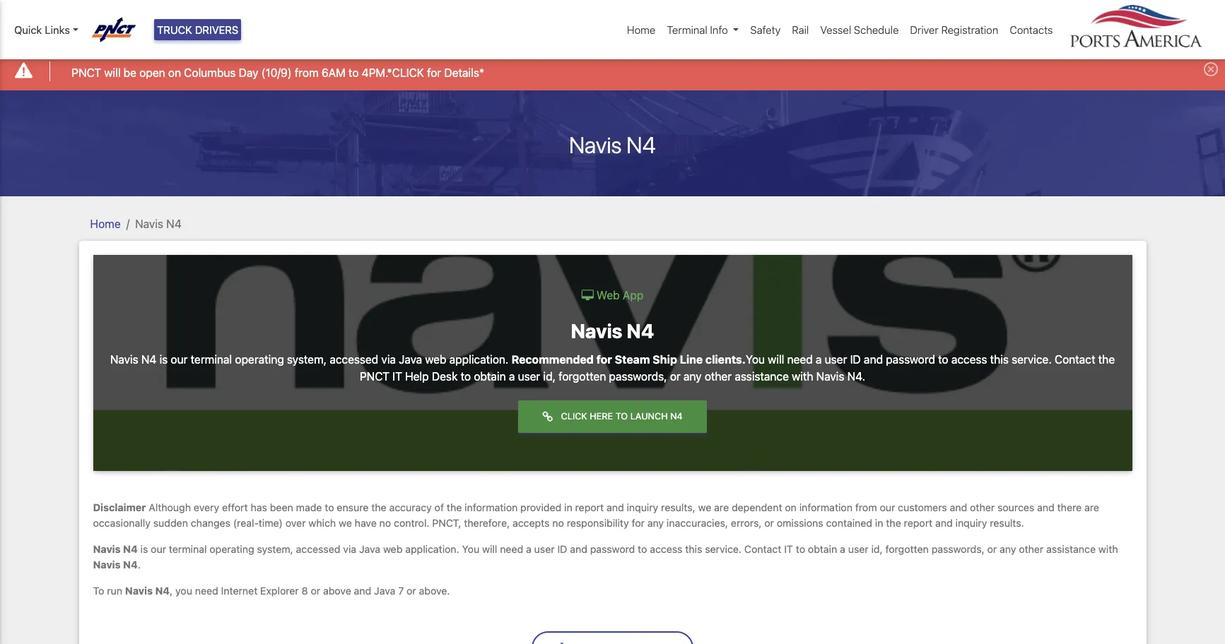 Task type: describe. For each thing, give the bounding box(es) containing it.
pnct inside alert
[[72, 66, 101, 79]]

terminal
[[667, 23, 707, 36]]

above.
[[419, 586, 450, 598]]

need inside navis n4 is our terminal operating system, accessed via java web application. recommended for steam ship line clients. you will need a user id and password to access this service. contact the pnct it help desk to obtain a user id, forgotten passwords, or any other assistance with navis n4.
[[787, 353, 813, 366]]

1 horizontal spatial in
[[875, 517, 883, 529]]

1 horizontal spatial report
[[904, 517, 933, 529]]

system, for user
[[287, 353, 327, 366]]

of
[[435, 502, 444, 514]]

1 vertical spatial we
[[339, 517, 352, 529]]

or inside "although every effort has been made to ensure the accuracy of the information provided in report and inquiry results, we are dependent on information from our customers and other sources and there are occasionally sudden changes (real-time) over which we have no control. pnct, therefore, accepts no responsibility for any inaccuracies, errors, or omissions contained in the report and inquiry results."
[[764, 517, 774, 529]]

for inside navis n4 is our terminal operating system, accessed via java web application. recommended for steam ship line clients. you will need a user id and password to access this service. contact the pnct it help desk to obtain a user id, forgotten passwords, or any other assistance with navis n4.
[[596, 353, 612, 366]]

,
[[170, 586, 173, 598]]

(10/9)
[[261, 66, 292, 79]]

7
[[398, 586, 404, 598]]

0 vertical spatial inquiry
[[627, 502, 658, 514]]

2 vertical spatial java
[[374, 586, 395, 598]]

info
[[710, 23, 728, 36]]

occasionally
[[93, 517, 151, 529]]

and inside navis n4 is our terminal operating system, accessed via java web application. recommended for steam ship line clients. you will need a user id and password to access this service. contact the pnct it help desk to obtain a user id, forgotten passwords, or any other assistance with navis n4.
[[864, 353, 883, 366]]

0 horizontal spatial home
[[90, 217, 121, 230]]

contacts
[[1010, 23, 1053, 36]]

vessel schedule link
[[815, 16, 905, 43]]

.
[[138, 559, 141, 571]]

forgotten inside navis n4 is our terminal operating system, accessed via java web application. you will need a user id and password to access this service. contact it to obtain a user id, forgotten passwords, or any other assistance with navis n4 .
[[886, 544, 929, 556]]

accepts
[[513, 517, 550, 529]]

details*
[[444, 66, 484, 79]]

errors,
[[731, 517, 762, 529]]

omissions
[[777, 517, 823, 529]]

provided
[[520, 502, 562, 514]]

0 vertical spatial in
[[564, 502, 572, 514]]

you inside navis n4 is our terminal operating system, accessed via java web application. you will need a user id and password to access this service. contact it to obtain a user id, forgotten passwords, or any other assistance with navis n4 .
[[462, 544, 480, 556]]

service. inside navis n4 is our terminal operating system, accessed via java web application. you will need a user id and password to access this service. contact it to obtain a user id, forgotten passwords, or any other assistance with navis n4 .
[[705, 544, 742, 556]]

control.
[[394, 517, 430, 529]]

although every effort has been made to ensure the accuracy of the information provided in report and inquiry results, we are dependent on information from our customers and other sources and there are occasionally sudden changes (real-time) over which we have no control. pnct, therefore, accepts no responsibility for any inaccuracies, errors, or omissions contained in the report and inquiry results.
[[93, 502, 1099, 529]]

driver
[[910, 23, 939, 36]]

changes
[[191, 517, 230, 529]]

this inside navis n4 is our terminal operating system, accessed via java web application. recommended for steam ship line clients. you will need a user id and password to access this service. contact the pnct it help desk to obtain a user id, forgotten passwords, or any other assistance with navis n4.
[[990, 353, 1009, 366]]

or inside navis n4 is our terminal operating system, accessed via java web application. recommended for steam ship line clients. you will need a user id and password to access this service. contact the pnct it help desk to obtain a user id, forgotten passwords, or any other assistance with navis n4.
[[670, 370, 681, 383]]

sudden
[[153, 517, 188, 529]]

quick links
[[14, 23, 70, 36]]

made
[[296, 502, 322, 514]]

launch
[[630, 412, 668, 422]]

drivers
[[195, 23, 238, 36]]

for inside pnct will be open on columbus day (10/9) from 6am to 4pm.*click for details* link
[[427, 66, 441, 79]]

effort
[[222, 502, 248, 514]]

you inside navis n4 is our terminal operating system, accessed via java web application. recommended for steam ship line clients. you will need a user id and password to access this service. contact the pnct it help desk to obtain a user id, forgotten passwords, or any other assistance with navis n4.
[[746, 353, 765, 366]]

vessel schedule
[[820, 23, 899, 36]]

truck drivers link
[[154, 19, 241, 41]]

pnct will be open on columbus day (10/9) from 6am to 4pm.*click for details* alert
[[0, 52, 1225, 90]]

access inside navis n4 is our terminal operating system, accessed via java web application. you will need a user id and password to access this service. contact it to obtain a user id, forgotten passwords, or any other assistance with navis n4 .
[[650, 544, 683, 556]]

from inside "although every effort has been made to ensure the accuracy of the information provided in report and inquiry results, we are dependent on information from our customers and other sources and there are occasionally sudden changes (real-time) over which we have no control. pnct, therefore, accepts no responsibility for any inaccuracies, errors, or omissions contained in the report and inquiry results."
[[855, 502, 877, 514]]

app
[[623, 289, 644, 302]]

1 are from the left
[[714, 502, 729, 514]]

dependent
[[732, 502, 782, 514]]

above
[[323, 586, 351, 598]]

and right above at the bottom of the page
[[354, 586, 371, 598]]

driver registration link
[[905, 16, 1004, 43]]

contained
[[826, 517, 872, 529]]

ship
[[653, 353, 677, 366]]

be
[[124, 66, 137, 79]]

any inside navis n4 is our terminal operating system, accessed via java web application. you will need a user id and password to access this service. contact it to obtain a user id, forgotten passwords, or any other assistance with navis n4 .
[[1000, 544, 1016, 556]]

been
[[270, 502, 293, 514]]

contact inside navis n4 is our terminal operating system, accessed via java web application. you will need a user id and password to access this service. contact it to obtain a user id, forgotten passwords, or any other assistance with navis n4 .
[[744, 544, 782, 556]]

1 vertical spatial home link
[[90, 217, 121, 230]]

columbus
[[184, 66, 236, 79]]

recommended
[[512, 353, 594, 366]]

sources
[[998, 502, 1035, 514]]

day
[[239, 66, 258, 79]]

1 vertical spatial inquiry
[[956, 517, 987, 529]]

0 vertical spatial we
[[698, 502, 711, 514]]

service. inside navis n4 is our terminal operating system, accessed via java web application. recommended for steam ship line clients. you will need a user id and password to access this service. contact the pnct it help desk to obtain a user id, forgotten passwords, or any other assistance with navis n4.
[[1012, 353, 1052, 366]]

passwords, inside navis n4 is our terminal operating system, accessed via java web application. you will need a user id and password to access this service. contact it to obtain a user id, forgotten passwords, or any other assistance with navis n4 .
[[932, 544, 985, 556]]

which
[[309, 517, 336, 529]]

the inside navis n4 is our terminal operating system, accessed via java web application. recommended for steam ship line clients. you will need a user id and password to access this service. contact the pnct it help desk to obtain a user id, forgotten passwords, or any other assistance with navis n4.
[[1098, 353, 1115, 366]]

close image
[[1204, 62, 1218, 77]]

pnct will be open on columbus day (10/9) from 6am to 4pm.*click for details* link
[[72, 64, 484, 81]]

or right 7
[[407, 586, 416, 598]]

here
[[590, 412, 613, 422]]

1 horizontal spatial home
[[627, 23, 656, 36]]

open
[[139, 66, 165, 79]]

via for recommended
[[381, 353, 396, 366]]

you
[[175, 586, 192, 598]]

obtain inside navis n4 is our terminal operating system, accessed via java web application. you will need a user id and password to access this service. contact it to obtain a user id, forgotten passwords, or any other assistance with navis n4 .
[[808, 544, 837, 556]]

internet
[[221, 586, 258, 598]]

assistance inside navis n4 is our terminal operating system, accessed via java web application. recommended for steam ship line clients. you will need a user id and password to access this service. contact the pnct it help desk to obtain a user id, forgotten passwords, or any other assistance with navis n4.
[[735, 370, 789, 383]]

terminal for navis n4 is our terminal operating system, accessed via java web application. you will need a user id and password to access this service. contact it to obtain a user id, forgotten passwords, or any other assistance with navis n4 .
[[169, 544, 207, 556]]

it inside navis n4 is our terminal operating system, accessed via java web application. recommended for steam ship line clients. you will need a user id and password to access this service. contact the pnct it help desk to obtain a user id, forgotten passwords, or any other assistance with navis n4.
[[392, 370, 402, 383]]

registration
[[941, 23, 999, 36]]

quick
[[14, 23, 42, 36]]

4pm.*click
[[362, 66, 424, 79]]

desk
[[432, 370, 458, 383]]

clients.
[[706, 353, 746, 366]]

0 vertical spatial navis n4
[[569, 131, 656, 158]]

with inside navis n4 is our terminal operating system, accessed via java web application. recommended for steam ship line clients. you will need a user id and password to access this service. contact the pnct it help desk to obtain a user id, forgotten passwords, or any other assistance with navis n4.
[[792, 370, 813, 383]]

accuracy
[[389, 502, 432, 514]]

terminal info
[[667, 23, 728, 36]]

id, inside navis n4 is our terminal operating system, accessed via java web application. recommended for steam ship line clients. you will need a user id and password to access this service. contact the pnct it help desk to obtain a user id, forgotten passwords, or any other assistance with navis n4.
[[543, 370, 556, 383]]

contacts link
[[1004, 16, 1059, 43]]

truck
[[157, 23, 192, 36]]

1 no from the left
[[379, 517, 391, 529]]

java for you
[[359, 544, 380, 556]]

and down customers
[[935, 517, 953, 529]]

click here to launch n4
[[559, 412, 683, 422]]

other inside navis n4 is our terminal operating system, accessed via java web application. recommended for steam ship line clients. you will need a user id and password to access this service. contact the pnct it help desk to obtain a user id, forgotten passwords, or any other assistance with navis n4.
[[705, 370, 732, 383]]

line
[[680, 353, 703, 366]]

n4 inside navis n4 is our terminal operating system, accessed via java web application. recommended for steam ship line clients. you will need a user id and password to access this service. contact the pnct it help desk to obtain a user id, forgotten passwords, or any other assistance with navis n4.
[[141, 353, 156, 366]]

every
[[194, 502, 219, 514]]

and right customers
[[950, 502, 967, 514]]

on inside alert
[[168, 66, 181, 79]]

vessel
[[820, 23, 851, 36]]

n4.
[[847, 370, 865, 383]]

our inside "although every effort has been made to ensure the accuracy of the information provided in report and inquiry results, we are dependent on information from our customers and other sources and there are occasionally sudden changes (real-time) over which we have no control. pnct, therefore, accepts no responsibility for any inaccuracies, errors, or omissions contained in the report and inquiry results."
[[880, 502, 895, 514]]

id inside navis n4 is our terminal operating system, accessed via java web application. recommended for steam ship line clients. you will need a user id and password to access this service. contact the pnct it help desk to obtain a user id, forgotten passwords, or any other assistance with navis n4.
[[850, 353, 861, 366]]

safety
[[750, 23, 781, 36]]

our for pnct
[[171, 353, 188, 366]]

passwords, inside navis n4 is our terminal operating system, accessed via java web application. recommended for steam ship line clients. you will need a user id and password to access this service. contact the pnct it help desk to obtain a user id, forgotten passwords, or any other assistance with navis n4.
[[609, 370, 667, 383]]

inaccuracies,
[[667, 517, 728, 529]]

6am
[[322, 66, 346, 79]]

0 horizontal spatial report
[[575, 502, 604, 514]]

to inside "although every effort has been made to ensure the accuracy of the information provided in report and inquiry results, we are dependent on information from our customers and other sources and there are occasionally sudden changes (real-time) over which we have no control. pnct, therefore, accepts no responsibility for any inaccuracies, errors, or omissions contained in the report and inquiry results."
[[325, 502, 334, 514]]

navis n4 is our terminal operating system, accessed via java web application. recommended for steam ship line clients. you will need a user id and password to access this service. contact the pnct it help desk to obtain a user id, forgotten passwords, or any other assistance with navis n4.
[[110, 353, 1115, 383]]

forgotten inside navis n4 is our terminal operating system, accessed via java web application. recommended for steam ship line clients. you will need a user id and password to access this service. contact the pnct it help desk to obtain a user id, forgotten passwords, or any other assistance with navis n4.
[[559, 370, 606, 383]]

responsibility
[[567, 517, 629, 529]]

other inside navis n4 is our terminal operating system, accessed via java web application. you will need a user id and password to access this service. contact it to obtain a user id, forgotten passwords, or any other assistance with navis n4 .
[[1019, 544, 1044, 556]]

quick links link
[[14, 22, 78, 38]]

2 vertical spatial navis n4
[[571, 319, 654, 343]]

will inside navis n4 is our terminal operating system, accessed via java web application. you will need a user id and password to access this service. contact it to obtain a user id, forgotten passwords, or any other assistance with navis n4 .
[[482, 544, 497, 556]]

pnct it help desk link
[[360, 370, 458, 383]]

obtain inside navis n4 is our terminal operating system, accessed via java web application. recommended for steam ship line clients. you will need a user id and password to access this service. contact the pnct it help desk to obtain a user id, forgotten passwords, or any other assistance with navis n4.
[[474, 370, 506, 383]]

to
[[93, 586, 104, 598]]

via for you
[[343, 544, 356, 556]]

(real-
[[233, 517, 259, 529]]



Task type: locate. For each thing, give the bounding box(es) containing it.
forgotten down customers
[[886, 544, 929, 556]]

pnct
[[72, 66, 101, 79], [360, 370, 389, 383]]

accessed for recommended
[[330, 353, 378, 366]]

accessed down which
[[296, 544, 340, 556]]

rail link
[[786, 16, 815, 43]]

system, for n4
[[257, 544, 293, 556]]

other inside "although every effort has been made to ensure the accuracy of the information provided in report and inquiry results, we are dependent on information from our customers and other sources and there are occasionally sudden changes (real-time) over which we have no control. pnct, therefore, accepts no responsibility for any inaccuracies, errors, or omissions contained in the report and inquiry results."
[[970, 502, 995, 514]]

home link
[[621, 16, 661, 43], [90, 217, 121, 230]]

1 vertical spatial report
[[904, 517, 933, 529]]

1 horizontal spatial on
[[785, 502, 797, 514]]

1 horizontal spatial obtain
[[808, 544, 837, 556]]

will inside navis n4 is our terminal operating system, accessed via java web application. recommended for steam ship line clients. you will need a user id and password to access this service. contact the pnct it help desk to obtain a user id, forgotten passwords, or any other assistance with navis n4.
[[768, 353, 784, 366]]

accessed for you
[[296, 544, 340, 556]]

from left 6am on the top
[[295, 66, 319, 79]]

on
[[168, 66, 181, 79], [785, 502, 797, 514]]

1 horizontal spatial id,
[[871, 544, 883, 556]]

0 vertical spatial obtain
[[474, 370, 506, 383]]

1 vertical spatial via
[[343, 544, 356, 556]]

1 vertical spatial id,
[[871, 544, 883, 556]]

terminal inside navis n4 is our terminal operating system, accessed via java web application. you will need a user id and password to access this service. contact it to obtain a user id, forgotten passwords, or any other assistance with navis n4 .
[[169, 544, 207, 556]]

in right contained
[[875, 517, 883, 529]]

terminal info link
[[661, 16, 745, 43]]

0 horizontal spatial assistance
[[735, 370, 789, 383]]

java inside navis n4 is our terminal operating system, accessed via java web application. you will need a user id and password to access this service. contact it to obtain a user id, forgotten passwords, or any other assistance with navis n4 .
[[359, 544, 380, 556]]

and down responsibility
[[570, 544, 587, 556]]

0 vertical spatial accessed
[[330, 353, 378, 366]]

1 horizontal spatial password
[[886, 353, 935, 366]]

0 horizontal spatial on
[[168, 66, 181, 79]]

0 horizontal spatial service.
[[705, 544, 742, 556]]

help
[[405, 370, 429, 383]]

java up pnct it help desk link
[[399, 353, 422, 366]]

information up contained
[[799, 502, 853, 514]]

steam
[[615, 353, 650, 366]]

click here to launch n4 link
[[518, 401, 707, 433]]

our for passwords,
[[151, 544, 166, 556]]

1 vertical spatial application.
[[405, 544, 459, 556]]

is inside navis n4 is our terminal operating system, accessed via java web application. recommended for steam ship line clients. you will need a user id and password to access this service. contact the pnct it help desk to obtain a user id, forgotten passwords, or any other assistance with navis n4.
[[159, 353, 168, 366]]

assistance
[[735, 370, 789, 383], [1046, 544, 1096, 556]]

application. inside navis n4 is our terminal operating system, accessed via java web application. you will need a user id and password to access this service. contact it to obtain a user id, forgotten passwords, or any other assistance with navis n4 .
[[405, 544, 459, 556]]

application. for you
[[405, 544, 459, 556]]

system, inside navis n4 is our terminal operating system, accessed via java web application. recommended for steam ship line clients. you will need a user id and password to access this service. contact the pnct it help desk to obtain a user id, forgotten passwords, or any other assistance with navis n4.
[[287, 353, 327, 366]]

1 vertical spatial for
[[596, 353, 612, 366]]

it
[[392, 370, 402, 383], [784, 544, 793, 556]]

2 vertical spatial need
[[195, 586, 218, 598]]

0 horizontal spatial with
[[792, 370, 813, 383]]

need inside navis n4 is our terminal operating system, accessed via java web application. you will need a user id and password to access this service. contact it to obtain a user id, forgotten passwords, or any other assistance with navis n4 .
[[500, 544, 523, 556]]

report down customers
[[904, 517, 933, 529]]

1 vertical spatial from
[[855, 502, 877, 514]]

for left details*
[[427, 66, 441, 79]]

accessed up pnct it help desk link
[[330, 353, 378, 366]]

pnct left be
[[72, 66, 101, 79]]

0 vertical spatial you
[[746, 353, 765, 366]]

it inside navis n4 is our terminal operating system, accessed via java web application. you will need a user id and password to access this service. contact it to obtain a user id, forgotten passwords, or any other assistance with navis n4 .
[[784, 544, 793, 556]]

operating inside navis n4 is our terminal operating system, accessed via java web application. recommended for steam ship line clients. you will need a user id and password to access this service. contact the pnct it help desk to obtain a user id, forgotten passwords, or any other assistance with navis n4.
[[235, 353, 284, 366]]

operating
[[235, 353, 284, 366], [210, 544, 254, 556]]

1 horizontal spatial home link
[[621, 16, 661, 43]]

0 vertical spatial service.
[[1012, 353, 1052, 366]]

and inside navis n4 is our terminal operating system, accessed via java web application. you will need a user id and password to access this service. contact it to obtain a user id, forgotten passwords, or any other assistance with navis n4 .
[[570, 544, 587, 556]]

1 vertical spatial in
[[875, 517, 883, 529]]

java down 'have'
[[359, 544, 380, 556]]

1 vertical spatial service.
[[705, 544, 742, 556]]

you right line on the bottom right of the page
[[746, 353, 765, 366]]

0 vertical spatial it
[[392, 370, 402, 383]]

0 vertical spatial any
[[684, 370, 702, 383]]

1 vertical spatial with
[[1099, 544, 1118, 556]]

report up responsibility
[[575, 502, 604, 514]]

pnct,
[[432, 517, 461, 529]]

0 horizontal spatial any
[[647, 517, 664, 529]]

from up contained
[[855, 502, 877, 514]]

it left help at the bottom left
[[392, 370, 402, 383]]

truck drivers
[[157, 23, 238, 36]]

any inside "although every effort has been made to ensure the accuracy of the information provided in report and inquiry results, we are dependent on information from our customers and other sources and there are occasionally sudden changes (real-time) over which we have no control. pnct, therefore, accepts no responsibility for any inaccuracies, errors, or omissions contained in the report and inquiry results."
[[647, 517, 664, 529]]

assistance down the "clients."
[[735, 370, 789, 383]]

0 vertical spatial operating
[[235, 353, 284, 366]]

our inside navis n4 is our terminal operating system, accessed via java web application. recommended for steam ship line clients. you will need a user id and password to access this service. contact the pnct it help desk to obtain a user id, forgotten passwords, or any other assistance with navis n4.
[[171, 353, 188, 366]]

1 vertical spatial passwords,
[[932, 544, 985, 556]]

service.
[[1012, 353, 1052, 366], [705, 544, 742, 556]]

1 horizontal spatial we
[[698, 502, 711, 514]]

operating for navis n4 is our terminal operating system, accessed via java web application. you will need a user id and password to access this service. contact it to obtain a user id, forgotten passwords, or any other assistance with navis n4 .
[[210, 544, 254, 556]]

will down therefore,
[[482, 544, 497, 556]]

this inside navis n4 is our terminal operating system, accessed via java web application. you will need a user id and password to access this service. contact it to obtain a user id, forgotten passwords, or any other assistance with navis n4 .
[[685, 544, 702, 556]]

system, inside navis n4 is our terminal operating system, accessed via java web application. you will need a user id and password to access this service. contact it to obtain a user id, forgotten passwords, or any other assistance with navis n4 .
[[257, 544, 293, 556]]

forgotten
[[559, 370, 606, 383], [886, 544, 929, 556]]

1 horizontal spatial pnct
[[360, 370, 389, 383]]

schedule
[[854, 23, 899, 36]]

other up results.
[[970, 502, 995, 514]]

no down the provided
[[552, 517, 564, 529]]

information up therefore,
[[465, 502, 518, 514]]

ensure
[[337, 502, 369, 514]]

will left be
[[104, 66, 121, 79]]

1 vertical spatial navis n4
[[135, 217, 182, 230]]

1 horizontal spatial any
[[684, 370, 702, 383]]

0 horizontal spatial forgotten
[[559, 370, 606, 383]]

id, down contained
[[871, 544, 883, 556]]

0 vertical spatial home link
[[621, 16, 661, 43]]

with inside navis n4 is our terminal operating system, accessed via java web application. you will need a user id and password to access this service. contact it to obtain a user id, forgotten passwords, or any other assistance with navis n4 .
[[1099, 544, 1118, 556]]

1 horizontal spatial web
[[425, 353, 446, 366]]

disclaimer
[[93, 502, 146, 514]]

pnct left help at the bottom left
[[360, 370, 389, 383]]

0 vertical spatial with
[[792, 370, 813, 383]]

information
[[465, 502, 518, 514], [799, 502, 853, 514]]

0 vertical spatial need
[[787, 353, 813, 366]]

are up inaccuracies,
[[714, 502, 729, 514]]

and left the there
[[1037, 502, 1055, 514]]

any
[[684, 370, 702, 383], [647, 517, 664, 529], [1000, 544, 1016, 556]]

other down results.
[[1019, 544, 1044, 556]]

terminal
[[191, 353, 232, 366], [169, 544, 207, 556]]

contact inside navis n4 is our terminal operating system, accessed via java web application. recommended for steam ship line clients. you will need a user id and password to access this service. contact the pnct it help desk to obtain a user id, forgotten passwords, or any other assistance with navis n4.
[[1055, 353, 1096, 366]]

2 horizontal spatial will
[[768, 353, 784, 366]]

0 horizontal spatial via
[[343, 544, 356, 556]]

we up inaccuracies,
[[698, 502, 711, 514]]

1 horizontal spatial need
[[500, 544, 523, 556]]

for inside "although every effort has been made to ensure the accuracy of the information provided in report and inquiry results, we are dependent on information from our customers and other sources and there are occasionally sudden changes (real-time) over which we have no control. pnct, therefore, accepts no responsibility for any inaccuracies, errors, or omissions contained in the report and inquiry results."
[[632, 517, 645, 529]]

or down dependent
[[764, 517, 774, 529]]

to
[[349, 66, 359, 79], [938, 353, 949, 366], [461, 370, 471, 383], [616, 412, 628, 422], [325, 502, 334, 514], [638, 544, 647, 556], [796, 544, 805, 556]]

or inside navis n4 is our terminal operating system, accessed via java web application. you will need a user id and password to access this service. contact it to obtain a user id, forgotten passwords, or any other assistance with navis n4 .
[[987, 544, 997, 556]]

via
[[381, 353, 396, 366], [343, 544, 356, 556]]

in right the provided
[[564, 502, 572, 514]]

application. up desk in the bottom of the page
[[449, 353, 509, 366]]

id, inside navis n4 is our terminal operating system, accessed via java web application. you will need a user id and password to access this service. contact it to obtain a user id, forgotten passwords, or any other assistance with navis n4 .
[[871, 544, 883, 556]]

access
[[951, 353, 987, 366], [650, 544, 683, 556]]

no right 'have'
[[379, 517, 391, 529]]

to run navis n4 , you need internet explorer 8 or above and java 7 or above.
[[93, 586, 450, 598]]

1 horizontal spatial access
[[951, 353, 987, 366]]

any down line on the bottom right of the page
[[684, 370, 702, 383]]

via inside navis n4 is our terminal operating system, accessed via java web application. you will need a user id and password to access this service. contact it to obtain a user id, forgotten passwords, or any other assistance with navis n4 .
[[343, 544, 356, 556]]

id inside navis n4 is our terminal operating system, accessed via java web application. you will need a user id and password to access this service. contact it to obtain a user id, forgotten passwords, or any other assistance with navis n4 .
[[557, 544, 567, 556]]

java inside navis n4 is our terminal operating system, accessed via java web application. recommended for steam ship line clients. you will need a user id and password to access this service. contact the pnct it help desk to obtain a user id, forgotten passwords, or any other assistance with navis n4.
[[399, 353, 422, 366]]

navis
[[569, 131, 622, 158], [135, 217, 163, 230], [571, 319, 622, 343], [110, 353, 138, 366], [816, 370, 844, 383], [93, 544, 121, 556], [93, 559, 121, 571], [125, 586, 153, 598]]

accessed inside navis n4 is our terminal operating system, accessed via java web application. you will need a user id and password to access this service. contact it to obtain a user id, forgotten passwords, or any other assistance with navis n4 .
[[296, 544, 340, 556]]

report
[[575, 502, 604, 514], [904, 517, 933, 529]]

2 no from the left
[[552, 517, 564, 529]]

our
[[171, 353, 188, 366], [880, 502, 895, 514], [151, 544, 166, 556]]

and up n4.
[[864, 353, 883, 366]]

id
[[850, 353, 861, 366], [557, 544, 567, 556]]

1 horizontal spatial you
[[746, 353, 765, 366]]

access inside navis n4 is our terminal operating system, accessed via java web application. recommended for steam ship line clients. you will need a user id and password to access this service. contact the pnct it help desk to obtain a user id, forgotten passwords, or any other assistance with navis n4.
[[951, 353, 987, 366]]

0 horizontal spatial obtain
[[474, 370, 506, 383]]

1 vertical spatial password
[[590, 544, 635, 556]]

inquiry left results.
[[956, 517, 987, 529]]

or down ship
[[670, 370, 681, 383]]

run
[[107, 586, 122, 598]]

via down 'have'
[[343, 544, 356, 556]]

0 vertical spatial home
[[627, 23, 656, 36]]

although
[[149, 502, 191, 514]]

0 horizontal spatial inquiry
[[627, 502, 658, 514]]

web inside navis n4 is our terminal operating system, accessed via java web application. recommended for steam ship line clients. you will need a user id and password to access this service. contact the pnct it help desk to obtain a user id, forgotten passwords, or any other assistance with navis n4.
[[425, 353, 446, 366]]

any down results,
[[647, 517, 664, 529]]

rail
[[792, 23, 809, 36]]

id down responsibility
[[557, 544, 567, 556]]

0 vertical spatial pnct
[[72, 66, 101, 79]]

results.
[[990, 517, 1024, 529]]

accessed inside navis n4 is our terminal operating system, accessed via java web application. recommended for steam ship line clients. you will need a user id and password to access this service. contact the pnct it help desk to obtain a user id, forgotten passwords, or any other assistance with navis n4.
[[330, 353, 378, 366]]

1 horizontal spatial other
[[970, 502, 995, 514]]

id, down recommended
[[543, 370, 556, 383]]

safety link
[[745, 16, 786, 43]]

0 vertical spatial application.
[[449, 353, 509, 366]]

you down therefore,
[[462, 544, 480, 556]]

via up pnct it help desk link
[[381, 353, 396, 366]]

1 horizontal spatial for
[[596, 353, 612, 366]]

system,
[[287, 353, 327, 366], [257, 544, 293, 556]]

web down control.
[[383, 544, 403, 556]]

will inside alert
[[104, 66, 121, 79]]

over
[[285, 517, 306, 529]]

application. down pnct,
[[405, 544, 459, 556]]

and up responsibility
[[607, 502, 624, 514]]

0 vertical spatial passwords,
[[609, 370, 667, 383]]

1 horizontal spatial is
[[159, 353, 168, 366]]

assistance inside navis n4 is our terminal operating system, accessed via java web application. you will need a user id and password to access this service. contact it to obtain a user id, forgotten passwords, or any other assistance with navis n4 .
[[1046, 544, 1096, 556]]

click
[[561, 412, 587, 422]]

0 horizontal spatial no
[[379, 517, 391, 529]]

1 horizontal spatial forgotten
[[886, 544, 929, 556]]

id up n4.
[[850, 353, 861, 366]]

0 vertical spatial our
[[171, 353, 188, 366]]

via inside navis n4 is our terminal operating system, accessed via java web application. recommended for steam ship line clients. you will need a user id and password to access this service. contact the pnct it help desk to obtain a user id, forgotten passwords, or any other assistance with navis n4.
[[381, 353, 396, 366]]

0 vertical spatial web
[[425, 353, 446, 366]]

obtain right desk in the bottom of the page
[[474, 370, 506, 383]]

password
[[886, 353, 935, 366], [590, 544, 635, 556]]

java
[[399, 353, 422, 366], [359, 544, 380, 556], [374, 586, 395, 598]]

1 vertical spatial any
[[647, 517, 664, 529]]

inquiry left results,
[[627, 502, 658, 514]]

passwords, down customers
[[932, 544, 985, 556]]

2 information from the left
[[799, 502, 853, 514]]

1 vertical spatial forgotten
[[886, 544, 929, 556]]

explorer
[[260, 586, 299, 598]]

0 horizontal spatial are
[[714, 502, 729, 514]]

or right 8
[[311, 586, 320, 598]]

pnct will be open on columbus day (10/9) from 6am to 4pm.*click for details*
[[72, 66, 484, 79]]

1 information from the left
[[465, 502, 518, 514]]

1 horizontal spatial assistance
[[1046, 544, 1096, 556]]

it down omissions at the right of page
[[784, 544, 793, 556]]

2 vertical spatial other
[[1019, 544, 1044, 556]]

0 horizontal spatial from
[[295, 66, 319, 79]]

there
[[1057, 502, 1082, 514]]

0 horizontal spatial contact
[[744, 544, 782, 556]]

we down ensure
[[339, 517, 352, 529]]

1 horizontal spatial are
[[1085, 502, 1099, 514]]

2 horizontal spatial any
[[1000, 544, 1016, 556]]

results,
[[661, 502, 696, 514]]

you
[[746, 353, 765, 366], [462, 544, 480, 556]]

our inside navis n4 is our terminal operating system, accessed via java web application. you will need a user id and password to access this service. contact it to obtain a user id, forgotten passwords, or any other assistance with navis n4 .
[[151, 544, 166, 556]]

to inside alert
[[349, 66, 359, 79]]

navis n4 is our terminal operating system, accessed via java web application. you will need a user id and password to access this service. contact it to obtain a user id, forgotten passwords, or any other assistance with navis n4 .
[[93, 544, 1118, 571]]

operating inside navis n4 is our terminal operating system, accessed via java web application. you will need a user id and password to access this service. contact it to obtain a user id, forgotten passwords, or any other assistance with navis n4 .
[[210, 544, 254, 556]]

java left 7
[[374, 586, 395, 598]]

operating for navis n4 is our terminal operating system, accessed via java web application. recommended for steam ship line clients. you will need a user id and password to access this service. contact the pnct it help desk to obtain a user id, forgotten passwords, or any other assistance with navis n4.
[[235, 353, 284, 366]]

passwords, down steam
[[609, 370, 667, 383]]

forgotten down recommended
[[559, 370, 606, 383]]

0 vertical spatial password
[[886, 353, 935, 366]]

from inside alert
[[295, 66, 319, 79]]

or
[[670, 370, 681, 383], [764, 517, 774, 529], [987, 544, 997, 556], [311, 586, 320, 598], [407, 586, 416, 598]]

any down results.
[[1000, 544, 1016, 556]]

contact
[[1055, 353, 1096, 366], [744, 544, 782, 556]]

are
[[714, 502, 729, 514], [1085, 502, 1099, 514]]

has
[[251, 502, 267, 514]]

1 horizontal spatial with
[[1099, 544, 1118, 556]]

0 horizontal spatial it
[[392, 370, 402, 383]]

is inside navis n4 is our terminal operating system, accessed via java web application. you will need a user id and password to access this service. contact it to obtain a user id, forgotten passwords, or any other assistance with navis n4 .
[[140, 544, 148, 556]]

no
[[379, 517, 391, 529], [552, 517, 564, 529]]

any inside navis n4 is our terminal operating system, accessed via java web application. recommended for steam ship line clients. you will need a user id and password to access this service. contact the pnct it help desk to obtain a user id, forgotten passwords, or any other assistance with navis n4.
[[684, 370, 702, 383]]

2 are from the left
[[1085, 502, 1099, 514]]

password inside navis n4 is our terminal operating system, accessed via java web application. recommended for steam ship line clients. you will need a user id and password to access this service. contact the pnct it help desk to obtain a user id, forgotten passwords, or any other assistance with navis n4.
[[886, 353, 935, 366]]

is for navis n4 is our terminal operating system, accessed via java web application. recommended for steam ship line clients. you will need a user id and password to access this service. contact the pnct it help desk to obtain a user id, forgotten passwords, or any other assistance with navis n4.
[[159, 353, 168, 366]]

1 horizontal spatial it
[[784, 544, 793, 556]]

time)
[[259, 517, 283, 529]]

1 vertical spatial web
[[383, 544, 403, 556]]

terminal inside navis n4 is our terminal operating system, accessed via java web application. recommended for steam ship line clients. you will need a user id and password to access this service. contact the pnct it help desk to obtain a user id, forgotten passwords, or any other assistance with navis n4.
[[191, 353, 232, 366]]

web app
[[594, 289, 644, 302]]

on inside "although every effort has been made to ensure the accuracy of the information provided in report and inquiry results, we are dependent on information from our customers and other sources and there are occasionally sudden changes (real-time) over which we have no control. pnct, therefore, accepts no responsibility for any inaccuracies, errors, or omissions contained in the report and inquiry results."
[[785, 502, 797, 514]]

or down results.
[[987, 544, 997, 556]]

2 vertical spatial our
[[151, 544, 166, 556]]

application. inside navis n4 is our terminal operating system, accessed via java web application. recommended for steam ship line clients. you will need a user id and password to access this service. contact the pnct it help desk to obtain a user id, forgotten passwords, or any other assistance with navis n4.
[[449, 353, 509, 366]]

0 horizontal spatial for
[[427, 66, 441, 79]]

0 vertical spatial assistance
[[735, 370, 789, 383]]

1 horizontal spatial inquiry
[[956, 517, 987, 529]]

0 vertical spatial id,
[[543, 370, 556, 383]]

other
[[705, 370, 732, 383], [970, 502, 995, 514], [1019, 544, 1044, 556]]

for left steam
[[596, 353, 612, 366]]

1 vertical spatial other
[[970, 502, 995, 514]]

therefore,
[[464, 517, 510, 529]]

0 horizontal spatial id,
[[543, 370, 556, 383]]

web for recommended
[[425, 353, 446, 366]]

0 horizontal spatial is
[[140, 544, 148, 556]]

is for navis n4 is our terminal operating system, accessed via java web application. you will need a user id and password to access this service. contact it to obtain a user id, forgotten passwords, or any other assistance with navis n4 .
[[140, 544, 148, 556]]

for right responsibility
[[632, 517, 645, 529]]

0 horizontal spatial passwords,
[[609, 370, 667, 383]]

web up desk in the bottom of the page
[[425, 353, 446, 366]]

1 vertical spatial our
[[880, 502, 895, 514]]

0 horizontal spatial our
[[151, 544, 166, 556]]

application. for recommended
[[449, 353, 509, 366]]

0 horizontal spatial access
[[650, 544, 683, 556]]

1 vertical spatial home
[[90, 217, 121, 230]]

1 vertical spatial system,
[[257, 544, 293, 556]]

other down the "clients."
[[705, 370, 732, 383]]

on right open
[[168, 66, 181, 79]]

web for you
[[383, 544, 403, 556]]

id,
[[543, 370, 556, 383], [871, 544, 883, 556]]

accessed
[[330, 353, 378, 366], [296, 544, 340, 556]]

0 horizontal spatial need
[[195, 586, 218, 598]]

1 horizontal spatial information
[[799, 502, 853, 514]]

0 vertical spatial from
[[295, 66, 319, 79]]

web inside navis n4 is our terminal operating system, accessed via java web application. you will need a user id and password to access this service. contact it to obtain a user id, forgotten passwords, or any other assistance with navis n4 .
[[383, 544, 403, 556]]

links
[[45, 23, 70, 36]]

are right the there
[[1085, 502, 1099, 514]]

1 horizontal spatial service.
[[1012, 353, 1052, 366]]

8
[[302, 586, 308, 598]]

customers
[[898, 502, 947, 514]]

pnct inside navis n4 is our terminal operating system, accessed via java web application. recommended for steam ship line clients. you will need a user id and password to access this service. contact the pnct it help desk to obtain a user id, forgotten passwords, or any other assistance with navis n4.
[[360, 370, 389, 383]]

obtain down omissions at the right of page
[[808, 544, 837, 556]]

with
[[792, 370, 813, 383], [1099, 544, 1118, 556]]

1 vertical spatial on
[[785, 502, 797, 514]]

will right the "clients."
[[768, 353, 784, 366]]

the
[[1098, 353, 1115, 366], [371, 502, 386, 514], [447, 502, 462, 514], [886, 517, 901, 529]]

1 vertical spatial this
[[685, 544, 702, 556]]

password inside navis n4 is our terminal operating system, accessed via java web application. you will need a user id and password to access this service. contact it to obtain a user id, forgotten passwords, or any other assistance with navis n4 .
[[590, 544, 635, 556]]

and
[[864, 353, 883, 366], [607, 502, 624, 514], [950, 502, 967, 514], [1037, 502, 1055, 514], [935, 517, 953, 529], [570, 544, 587, 556], [354, 586, 371, 598]]

navis n4
[[569, 131, 656, 158], [135, 217, 182, 230], [571, 319, 654, 343]]

java for recommended
[[399, 353, 422, 366]]

assistance down the there
[[1046, 544, 1096, 556]]

on up omissions at the right of page
[[785, 502, 797, 514]]

terminal for navis n4 is our terminal operating system, accessed via java web application. recommended for steam ship line clients. you will need a user id and password to access this service. contact the pnct it help desk to obtain a user id, forgotten passwords, or any other assistance with navis n4.
[[191, 353, 232, 366]]

have
[[355, 517, 377, 529]]

1 vertical spatial pnct
[[360, 370, 389, 383]]

1 vertical spatial accessed
[[296, 544, 340, 556]]



Task type: vqa. For each thing, say whether or not it's contained in the screenshot.
results,
yes



